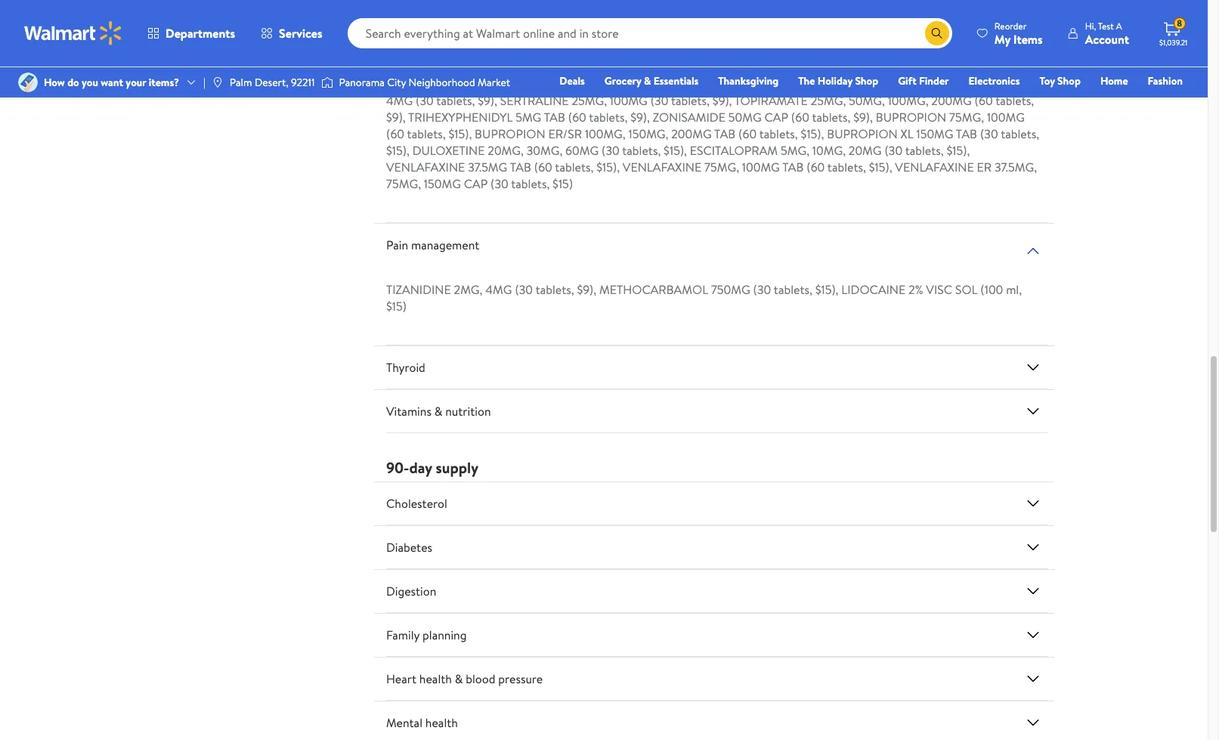 Task type: describe. For each thing, give the bounding box(es) containing it.
8 $1,039.21
[[1160, 17, 1188, 48]]

search icon image
[[932, 27, 944, 39]]

one debit link
[[1061, 94, 1126, 110]]

vitamins
[[386, 403, 432, 420]]

account
[[1086, 31, 1130, 47]]

methocarbamol
[[600, 281, 709, 298]]

a
[[1117, 19, 1123, 32]]

2 tablets, from the left
[[774, 281, 813, 298]]

1 horizontal spatial &
[[455, 671, 463, 687]]

ml,
[[1007, 281, 1023, 298]]

city
[[387, 75, 406, 90]]

do
[[67, 75, 79, 90]]

90-day supply
[[386, 457, 479, 478]]

$9),
[[577, 281, 597, 298]]

digestion
[[386, 583, 437, 600]]

pressure
[[499, 671, 543, 687]]

 image for palm
[[212, 76, 224, 88]]

day
[[410, 457, 432, 478]]

& for vitamins
[[435, 403, 443, 420]]

cholesterol image
[[1025, 495, 1043, 513]]

1 (30 from the left
[[515, 281, 533, 298]]

pain management
[[386, 237, 480, 253]]

walmart+
[[1139, 95, 1184, 110]]

mental health image
[[1025, 714, 1043, 732]]

reorder my items
[[995, 19, 1044, 47]]

debit
[[1093, 95, 1119, 110]]

1 shop from the left
[[856, 73, 879, 88]]

90-
[[386, 457, 410, 478]]

tizanidine 2mg, 4mg (30 tablets, $9), methocarbamol 750mg (30 tablets, $15), lidocaine 2% visc sol (100 ml, $15)
[[386, 281, 1023, 315]]

one debit
[[1068, 95, 1119, 110]]

fashion
[[1149, 73, 1184, 88]]

desert,
[[255, 75, 289, 90]]

2%
[[909, 281, 924, 298]]

visc
[[927, 281, 953, 298]]

the holiday shop
[[799, 73, 879, 88]]

fashion registry
[[1009, 73, 1184, 110]]

items?
[[149, 75, 179, 90]]

fashion link
[[1142, 73, 1190, 89]]

walmart+ link
[[1132, 94, 1190, 110]]

|
[[203, 75, 206, 90]]

toy
[[1040, 73, 1056, 88]]

vitamins & nutrition image
[[1025, 402, 1043, 420]]

nutrition
[[446, 403, 491, 420]]

want
[[101, 75, 123, 90]]

cholesterol
[[386, 495, 448, 512]]

 image for panorama
[[321, 75, 333, 90]]

digestion image
[[1025, 582, 1043, 600]]

750mg
[[712, 281, 751, 298]]

lidocaine
[[842, 281, 906, 298]]

electronics
[[969, 73, 1021, 88]]

mental
[[386, 715, 423, 731]]

$15)
[[386, 298, 407, 315]]

your
[[126, 75, 146, 90]]

gift
[[899, 73, 917, 88]]

sol
[[956, 281, 978, 298]]

panorama city neighborhood market
[[339, 75, 511, 90]]

Walmart Site-Wide search field
[[348, 18, 953, 48]]

4mg
[[486, 281, 512, 298]]

the
[[799, 73, 816, 88]]

thanksgiving link
[[712, 73, 786, 89]]

toy shop link
[[1033, 73, 1088, 89]]

grocery & essentials link
[[598, 73, 706, 89]]

heart
[[386, 671, 417, 687]]

the holiday shop link
[[792, 73, 886, 89]]

management
[[411, 237, 480, 253]]

finder
[[920, 73, 950, 88]]

supply
[[436, 457, 479, 478]]



Task type: vqa. For each thing, say whether or not it's contained in the screenshot.
Fashion Link
yes



Task type: locate. For each thing, give the bounding box(es) containing it.
vitamins & nutrition
[[386, 403, 491, 420]]

departments button
[[135, 15, 248, 51]]

deals
[[560, 73, 585, 88]]

pain management image
[[1025, 242, 1043, 260]]

& right grocery
[[644, 73, 652, 88]]

panorama
[[339, 75, 385, 90]]

hi, test a account
[[1086, 19, 1130, 47]]

hi,
[[1086, 19, 1097, 32]]

home
[[1101, 73, 1129, 88]]

heart health & blood pressure
[[386, 671, 543, 687]]

1 horizontal spatial tablets,
[[774, 281, 813, 298]]

1 vertical spatial &
[[435, 403, 443, 420]]

how
[[44, 75, 65, 90]]

1 vertical spatial health
[[426, 715, 458, 731]]

thyroid image
[[1025, 358, 1043, 377]]

 image
[[18, 73, 38, 92], [321, 75, 333, 90], [212, 76, 224, 88]]

palm
[[230, 75, 252, 90]]

 image for how
[[18, 73, 38, 92]]

(30 right the 750mg
[[754, 281, 772, 298]]

0 vertical spatial health
[[420, 671, 452, 687]]

registry
[[1009, 95, 1048, 110]]

thyroid
[[386, 359, 426, 376]]

1 horizontal spatial  image
[[212, 76, 224, 88]]

 image right |
[[212, 76, 224, 88]]

Search search field
[[348, 18, 953, 48]]

health for heart
[[420, 671, 452, 687]]

tablets, left '$15),'
[[774, 281, 813, 298]]

2 (30 from the left
[[754, 281, 772, 298]]

gift finder link
[[892, 73, 956, 89]]

& left blood
[[455, 671, 463, 687]]

palm desert, 92211
[[230, 75, 315, 90]]

services button
[[248, 15, 336, 51]]

8
[[1178, 17, 1183, 30]]

& for grocery
[[644, 73, 652, 88]]

 image left "how"
[[18, 73, 38, 92]]

registry link
[[1003, 94, 1055, 110]]

pain
[[386, 237, 409, 253]]

electronics link
[[962, 73, 1027, 89]]

walmart image
[[24, 21, 123, 45]]

neighborhood
[[409, 75, 475, 90]]

health right heart
[[420, 671, 452, 687]]

&
[[644, 73, 652, 88], [435, 403, 443, 420], [455, 671, 463, 687]]

1 horizontal spatial (30
[[754, 281, 772, 298]]

heart health & blood pressure image
[[1025, 670, 1043, 688]]

family planning image
[[1025, 626, 1043, 644]]

toy shop
[[1040, 73, 1081, 88]]

gift finder
[[899, 73, 950, 88]]

shop
[[856, 73, 879, 88], [1058, 73, 1081, 88]]

you
[[82, 75, 98, 90]]

shop right toy
[[1058, 73, 1081, 88]]

one
[[1068, 95, 1090, 110]]

2mg,
[[454, 281, 483, 298]]

planning
[[423, 627, 467, 644]]

$1,039.21
[[1160, 37, 1188, 48]]

2 horizontal spatial &
[[644, 73, 652, 88]]

holiday
[[818, 73, 853, 88]]

(100
[[981, 281, 1004, 298]]

& right vitamins
[[435, 403, 443, 420]]

deals link
[[553, 73, 592, 89]]

family planning
[[386, 627, 467, 644]]

test
[[1099, 19, 1115, 32]]

0 horizontal spatial shop
[[856, 73, 879, 88]]

1 horizontal spatial shop
[[1058, 73, 1081, 88]]

thanksgiving
[[719, 73, 779, 88]]

(30
[[515, 281, 533, 298], [754, 281, 772, 298]]

tablets, left $9),
[[536, 281, 575, 298]]

home link
[[1094, 73, 1136, 89]]

0 horizontal spatial tablets,
[[536, 281, 575, 298]]

my
[[995, 31, 1011, 47]]

tablets,
[[536, 281, 575, 298], [774, 281, 813, 298]]

0 horizontal spatial (30
[[515, 281, 533, 298]]

health for mental
[[426, 715, 458, 731]]

services
[[279, 25, 323, 42]]

2 shop from the left
[[1058, 73, 1081, 88]]

shop right holiday
[[856, 73, 879, 88]]

92211
[[291, 75, 315, 90]]

(30 right the 4mg
[[515, 281, 533, 298]]

2 horizontal spatial  image
[[321, 75, 333, 90]]

tizanidine
[[386, 281, 451, 298]]

market
[[478, 75, 511, 90]]

1 tablets, from the left
[[536, 281, 575, 298]]

 image right the 92211 at the left top of the page
[[321, 75, 333, 90]]

health right mental
[[426, 715, 458, 731]]

how do you want your items?
[[44, 75, 179, 90]]

0 horizontal spatial  image
[[18, 73, 38, 92]]

essentials
[[654, 73, 699, 88]]

mental health
[[386, 715, 458, 731]]

grocery
[[605, 73, 642, 88]]

0 vertical spatial &
[[644, 73, 652, 88]]

diabetes image
[[1025, 538, 1043, 557]]

diabetes
[[386, 539, 433, 556]]

departments
[[166, 25, 235, 42]]

grocery & essentials
[[605, 73, 699, 88]]

0 horizontal spatial &
[[435, 403, 443, 420]]

family
[[386, 627, 420, 644]]

2 vertical spatial &
[[455, 671, 463, 687]]

blood
[[466, 671, 496, 687]]

$15),
[[816, 281, 839, 298]]

items
[[1014, 31, 1044, 47]]



